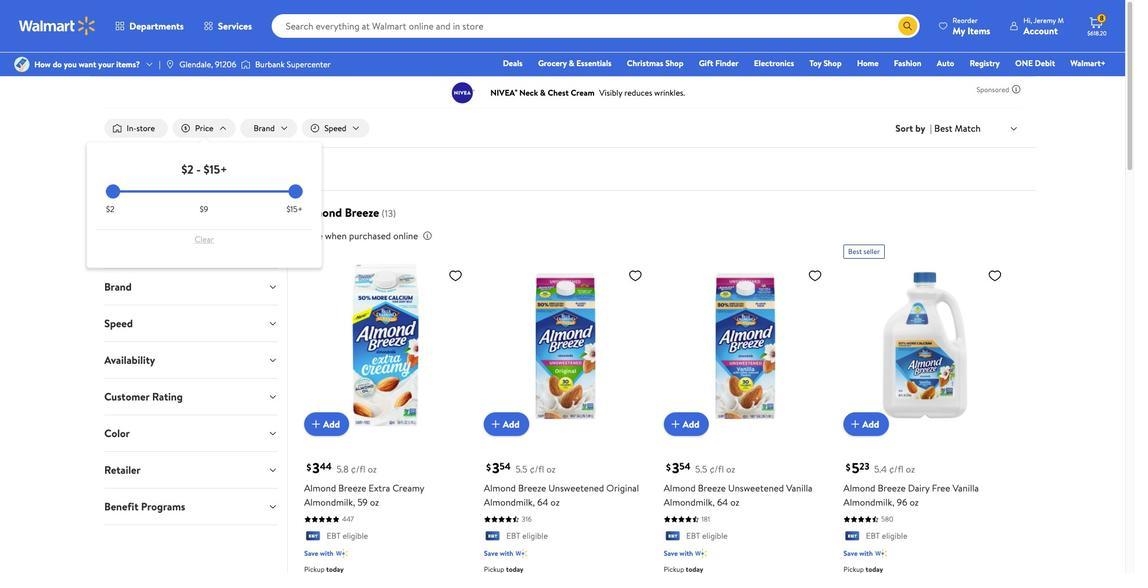 Task type: vqa. For each thing, say whether or not it's contained in the screenshot.
¢/fl in "$ 3 54 5.5 ¢/fl oz Almond Breeze Unsweetened Vanilla Almondmilk, 64 oz"
yes



Task type: locate. For each thing, give the bounding box(es) containing it.
3 ebt image from the left
[[844, 531, 862, 543]]

4 with from the left
[[860, 548, 874, 558]]

5.5 inside $ 3 54 5.5 ¢/fl oz almond breeze unsweetened original almondmilk, 64 oz
[[516, 463, 528, 476]]

0 vertical spatial |
[[159, 58, 161, 70]]

christmas shop link
[[622, 57, 689, 70]]

3 inside the $ 3 44 5.8 ¢/fl oz almond breeze extra creamy almondmilk, 59 oz
[[313, 458, 320, 478]]

3 ebt from the left
[[687, 530, 701, 542]]

2 54 from the left
[[680, 460, 691, 473]]

1 vertical spatial best
[[849, 247, 862, 257]]

1 ebt image from the left
[[304, 531, 322, 543]]

with for $ 3 44 5.8 ¢/fl oz almond breeze extra creamy almondmilk, 59 oz
[[320, 548, 334, 558]]

4 $ from the left
[[846, 461, 851, 474]]

0 vertical spatial brand button
[[241, 119, 297, 138]]

64 inside $ 3 54 5.5 ¢/fl oz almond breeze unsweetened original almondmilk, 64 oz
[[538, 496, 549, 509]]

2 save with from the left
[[484, 548, 514, 558]]

ebt eligible for $ 3 54 5.5 ¢/fl oz almond breeze unsweetened original almondmilk, 64 oz
[[507, 530, 548, 542]]

1 ¢/fl from the left
[[351, 463, 366, 476]]

price left when
[[302, 229, 323, 242]]

tab
[[95, 196, 287, 232], [95, 232, 287, 268]]

4 ebt eligible from the left
[[867, 530, 908, 542]]

best right by
[[935, 122, 953, 135]]

unsweetened for $ 3 54 5.5 ¢/fl oz almond breeze unsweetened vanilla almondmilk, 64 oz
[[729, 482, 784, 495]]

ebt image for $ 5 23 5.4 ¢/fl oz almond breeze dairy free vanilla almondmilk, 96 oz
[[844, 531, 862, 543]]

add to cart image for almond breeze dairy free vanilla almondmilk, 96 oz image
[[849, 418, 863, 432]]

64
[[538, 496, 549, 509], [717, 496, 729, 509]]

Walmart Site-Wide search field
[[272, 14, 920, 38]]

availability tab
[[95, 342, 287, 378]]

1 with from the left
[[320, 548, 334, 558]]

ebt for $ 5 23 5.4 ¢/fl oz almond breeze dairy free vanilla almondmilk, 96 oz
[[867, 530, 881, 542]]

1 horizontal spatial best
[[935, 122, 953, 135]]

¢/fl inside the $ 5 23 5.4 ¢/fl oz almond breeze dairy free vanilla almondmilk, 96 oz
[[890, 463, 904, 476]]

4 save from the left
[[844, 548, 858, 558]]

Search search field
[[272, 14, 920, 38]]

almondmilk, for $ 3 44 5.8 ¢/fl oz almond breeze extra creamy almondmilk, 59 oz
[[304, 496, 355, 509]]

add to cart image
[[309, 418, 323, 432], [489, 418, 503, 432]]

your
[[98, 58, 114, 70]]

almond inside the $ 5 23 5.4 ¢/fl oz almond breeze dairy free vanilla almondmilk, 96 oz
[[844, 482, 876, 495]]

$2
[[182, 161, 194, 177], [106, 203, 115, 215]]

2 horizontal spatial 3
[[672, 458, 680, 478]]

4 add button from the left
[[844, 413, 889, 436]]

eligible down 181 at the right bottom of the page
[[703, 530, 728, 542]]

54 for $ 3 54 5.5 ¢/fl oz almond breeze unsweetened vanilla almondmilk, 64 oz
[[680, 460, 691, 473]]

0 vertical spatial $2
[[182, 161, 194, 177]]

2 add to cart image from the left
[[489, 418, 503, 432]]

54 inside $ 3 54 5.5 ¢/fl oz almond breeze unsweetened original almondmilk, 64 oz
[[500, 460, 511, 473]]

customer
[[104, 390, 150, 404]]

in-store button
[[104, 119, 168, 138]]

447
[[342, 515, 354, 525]]

add to cart image
[[669, 418, 683, 432], [849, 418, 863, 432]]

walmart plus image
[[336, 548, 348, 560], [516, 548, 528, 560]]

1 horizontal spatial unsweetened
[[729, 482, 784, 495]]

sort
[[896, 122, 914, 135]]

add for add to cart icon associated with almond breeze dairy free vanilla almondmilk, 96 oz image
[[863, 418, 880, 431]]

0 horizontal spatial $15+
[[204, 161, 227, 177]]

1 horizontal spatial speed
[[325, 122, 347, 134]]

best for best seller
[[849, 247, 862, 257]]

2 eligible from the left
[[523, 530, 548, 542]]

$ for $ 5 23 5.4 ¢/fl oz almond breeze dairy free vanilla almondmilk, 96 oz
[[846, 461, 851, 474]]

0 horizontal spatial 5.5
[[516, 463, 528, 476]]

2 walmart plus image from the left
[[876, 548, 888, 560]]

96
[[897, 496, 908, 509]]

0 horizontal spatial shop
[[666, 57, 684, 69]]

54
[[500, 460, 511, 473], [680, 460, 691, 473]]

2 almondmilk, from the left
[[484, 496, 535, 509]]

price inside price dropdown button
[[195, 122, 214, 134]]

3 3 from the left
[[672, 458, 680, 478]]

0 horizontal spatial speed
[[104, 316, 133, 331]]

0 horizontal spatial unsweetened
[[549, 482, 605, 495]]

add button for "almond breeze unsweetened vanilla almondmilk, 64 oz" 'image'
[[664, 413, 709, 436]]

rating
[[152, 390, 183, 404]]

$ inside $ 3 54 5.5 ¢/fl oz almond breeze unsweetened original almondmilk, 64 oz
[[487, 461, 491, 474]]

¢/fl
[[351, 463, 366, 476], [530, 463, 545, 476], [710, 463, 724, 476], [890, 463, 904, 476]]

$ 5 23 5.4 ¢/fl oz almond breeze dairy free vanilla almondmilk, 96 oz
[[844, 458, 980, 509]]

2 ebt eligible from the left
[[507, 530, 548, 542]]

54 inside the $ 3 54 5.5 ¢/fl oz almond breeze unsweetened vanilla almondmilk, 64 oz
[[680, 460, 691, 473]]

 image right the 91206
[[241, 59, 251, 70]]

1 horizontal spatial 5.5
[[696, 463, 708, 476]]

3 with from the left
[[680, 548, 694, 558]]

auto
[[937, 57, 955, 69]]

¢/fl up 316
[[530, 463, 545, 476]]

0 horizontal spatial 3
[[313, 458, 320, 478]]

3 save with from the left
[[664, 548, 694, 558]]

almondmilk, up 447
[[304, 496, 355, 509]]

5.5 up 181 at the right bottom of the page
[[696, 463, 708, 476]]

walmart plus image
[[696, 548, 708, 560], [876, 548, 888, 560]]

$ for $ 3 54 5.5 ¢/fl oz almond breeze unsweetened original almondmilk, 64 oz
[[487, 461, 491, 474]]

best inside dropdown button
[[935, 122, 953, 135]]

1 horizontal spatial vanilla
[[953, 482, 980, 495]]

benefit
[[104, 500, 139, 514]]

 image for how do you want your items?
[[14, 57, 30, 72]]

benefit programs tab
[[95, 489, 287, 525]]

2 64 from the left
[[717, 496, 729, 509]]

1 walmart plus image from the left
[[336, 548, 348, 560]]

creamy
[[393, 482, 424, 495]]

$ for $ 3 54 5.5 ¢/fl oz almond breeze unsweetened vanilla almondmilk, 64 oz
[[667, 461, 671, 474]]

1 horizontal spatial 64
[[717, 496, 729, 509]]

|
[[159, 58, 161, 70], [931, 122, 933, 135]]

0 vertical spatial speed
[[325, 122, 347, 134]]

brand button inside sort and filter section element
[[241, 119, 297, 138]]

best for best match
[[935, 122, 953, 135]]

almondmilk, up 316
[[484, 496, 535, 509]]

2 add from the left
[[503, 418, 520, 431]]

$ for $ 3 44 5.8 ¢/fl oz almond breeze extra creamy almondmilk, 59 oz
[[307, 461, 311, 474]]

1 horizontal spatial walmart plus image
[[876, 548, 888, 560]]

add for "almond breeze unsweetened vanilla almondmilk, 64 oz" 'image' add to cart icon
[[683, 418, 700, 431]]

1 tab from the top
[[95, 196, 287, 232]]

1 vertical spatial $15+
[[287, 203, 303, 215]]

| right the items?
[[159, 58, 161, 70]]

walmart+
[[1071, 57, 1106, 69]]

0 horizontal spatial brand
[[104, 280, 132, 294]]

 image
[[14, 57, 30, 72], [241, 59, 251, 70], [165, 60, 175, 69]]

2 ebt from the left
[[507, 530, 521, 542]]

2 add button from the left
[[484, 413, 530, 436]]

match
[[955, 122, 981, 135]]

23
[[860, 460, 870, 473]]

best left seller
[[849, 247, 862, 257]]

in-
[[127, 122, 137, 134]]

add
[[323, 418, 340, 431], [503, 418, 520, 431], [683, 418, 700, 431], [863, 418, 880, 431]]

vanilla
[[787, 482, 813, 495], [953, 482, 980, 495]]

3 $ from the left
[[667, 461, 671, 474]]

2 3 from the left
[[492, 458, 500, 478]]

add for add to cart image related to the "almond breeze extra creamy almondmilk, 59 oz" image
[[323, 418, 340, 431]]

walmart plus image down the 580
[[876, 548, 888, 560]]

1 horizontal spatial 54
[[680, 460, 691, 473]]

3 inside the $ 3 54 5.5 ¢/fl oz almond breeze unsweetened vanilla almondmilk, 64 oz
[[672, 458, 680, 478]]

ad disclaimer and feedback for skylinedisplayad image
[[1012, 85, 1022, 94]]

ebt eligible down 181 at the right bottom of the page
[[687, 530, 728, 542]]

ebt eligible down 447
[[327, 530, 368, 542]]

1 vertical spatial tab
[[95, 232, 287, 268]]

ebt image
[[304, 531, 322, 543], [664, 531, 682, 543], [844, 531, 862, 543]]

4 save with from the left
[[844, 548, 874, 558]]

with for $ 5 23 5.4 ¢/fl oz almond breeze dairy free vanilla almondmilk, 96 oz
[[860, 548, 874, 558]]

1 horizontal spatial $15+
[[287, 203, 303, 215]]

unsweetened for $ 3 54 5.5 ¢/fl oz almond breeze unsweetened original almondmilk, 64 oz
[[549, 482, 605, 495]]

christmas shop
[[627, 57, 684, 69]]

almond breeze unsweetened vanilla almondmilk, 64 oz image
[[664, 264, 828, 427]]

1 add button from the left
[[304, 413, 350, 436]]

0 horizontal spatial |
[[159, 58, 161, 70]]

walmart plus image for $ 3 54 5.5 ¢/fl oz almond breeze unsweetened original almondmilk, 64 oz
[[516, 548, 528, 560]]

1 64 from the left
[[538, 496, 549, 509]]

0 vertical spatial best
[[935, 122, 953, 135]]

glendale,
[[180, 58, 213, 70]]

4 ¢/fl from the left
[[890, 463, 904, 476]]

ebt for $ 3 44 5.8 ¢/fl oz almond breeze extra creamy almondmilk, 59 oz
[[327, 530, 341, 542]]

with
[[320, 548, 334, 558], [500, 548, 514, 558], [680, 548, 694, 558], [860, 548, 874, 558]]

sort and filter section element
[[90, 109, 1036, 147]]

items
[[968, 24, 991, 37]]

walmart image
[[19, 17, 96, 35]]

0 horizontal spatial walmart plus image
[[696, 548, 708, 560]]

2 unsweetened from the left
[[729, 482, 784, 495]]

1 ebt eligible from the left
[[327, 530, 368, 542]]

1 horizontal spatial 3
[[492, 458, 500, 478]]

breeze up 59
[[339, 482, 367, 495]]

ebt eligible for $ 3 54 5.5 ¢/fl oz almond breeze unsweetened vanilla almondmilk, 64 oz
[[687, 530, 728, 542]]

1 horizontal spatial add to cart image
[[849, 418, 863, 432]]

brand
[[254, 122, 275, 134], [104, 280, 132, 294]]

3 for $ 3 54 5.5 ¢/fl oz almond breeze unsweetened vanilla almondmilk, 64 oz
[[672, 458, 680, 478]]

eligible down 316
[[523, 530, 548, 542]]

almondmilk, inside the $ 3 54 5.5 ¢/fl oz almond breeze unsweetened vanilla almondmilk, 64 oz
[[664, 496, 715, 509]]

eligible down 447
[[343, 530, 368, 542]]

almond inside the $ 3 44 5.8 ¢/fl oz almond breeze extra creamy almondmilk, 59 oz
[[304, 482, 336, 495]]

walmart plus image down 316
[[516, 548, 528, 560]]

¢/fl inside the $ 3 54 5.5 ¢/fl oz almond breeze unsweetened vanilla almondmilk, 64 oz
[[710, 463, 724, 476]]

1 walmart plus image from the left
[[696, 548, 708, 560]]

$2 range field
[[106, 190, 303, 193]]

0 vertical spatial tab
[[95, 196, 287, 232]]

almondmilk, up 181 at the right bottom of the page
[[664, 496, 715, 509]]

customer rating
[[104, 390, 183, 404]]

0 horizontal spatial ebt image
[[304, 531, 322, 543]]

1 add from the left
[[323, 418, 340, 431]]

1 5.5 from the left
[[516, 463, 528, 476]]

add button for the "almond breeze extra creamy almondmilk, 59 oz" image
[[304, 413, 350, 436]]

customer rating button
[[95, 379, 287, 415]]

| right by
[[931, 122, 933, 135]]

unsweetened inside $ 3 54 5.5 ¢/fl oz almond breeze unsweetened original almondmilk, 64 oz
[[549, 482, 605, 495]]

ebt eligible down 316
[[507, 530, 548, 542]]

almondmilk,
[[304, 496, 355, 509], [484, 496, 535, 509], [664, 496, 715, 509], [844, 496, 895, 509]]

sort by |
[[896, 122, 933, 135]]

1 horizontal spatial speed button
[[302, 119, 369, 138]]

breeze up 96
[[878, 482, 906, 495]]

$ inside the $ 5 23 5.4 ¢/fl oz almond breeze dairy free vanilla almondmilk, 96 oz
[[846, 461, 851, 474]]

benefit programs
[[104, 500, 185, 514]]

3
[[313, 458, 320, 478], [492, 458, 500, 478], [672, 458, 680, 478]]

3 save from the left
[[664, 548, 678, 558]]

items?
[[116, 58, 140, 70]]

0 horizontal spatial vanilla
[[787, 482, 813, 495]]

ebt eligible for $ 3 44 5.8 ¢/fl oz almond breeze extra creamy almondmilk, 59 oz
[[327, 530, 368, 542]]

1 horizontal spatial  image
[[165, 60, 175, 69]]

2 with from the left
[[500, 548, 514, 558]]

64 inside the $ 3 54 5.5 ¢/fl oz almond breeze unsweetened vanilla almondmilk, 64 oz
[[717, 496, 729, 509]]

save for $ 3 54 5.5 ¢/fl oz almond breeze unsweetened original almondmilk, 64 oz
[[484, 548, 498, 558]]

tab up 'brand' 'tab'
[[95, 232, 287, 268]]

1 horizontal spatial shop
[[824, 57, 842, 69]]

4 almondmilk, from the left
[[844, 496, 895, 509]]

almondmilk, up the 580
[[844, 496, 895, 509]]

2 horizontal spatial  image
[[241, 59, 251, 70]]

unsweetened inside the $ 3 54 5.5 ¢/fl oz almond breeze unsweetened vanilla almondmilk, 64 oz
[[729, 482, 784, 495]]

0 horizontal spatial 64
[[538, 496, 549, 509]]

1 shop from the left
[[666, 57, 684, 69]]

eligible for $ 3 54 5.5 ¢/fl oz almond breeze unsweetened vanilla almondmilk, 64 oz
[[703, 530, 728, 542]]

$
[[307, 461, 311, 474], [487, 461, 491, 474], [667, 461, 671, 474], [846, 461, 851, 474]]

$ 3 54 5.5 ¢/fl oz almond breeze unsweetened original almondmilk, 64 oz
[[484, 458, 639, 509]]

how do you want your items?
[[34, 58, 140, 70]]

0 horizontal spatial 54
[[500, 460, 511, 473]]

by
[[916, 122, 926, 135]]

grocery & essentials link
[[533, 57, 617, 70]]

3 for $ 3 44 5.8 ¢/fl oz almond breeze extra creamy almondmilk, 59 oz
[[313, 458, 320, 478]]

$ inside the $ 3 54 5.5 ¢/fl oz almond breeze unsweetened vanilla almondmilk, 64 oz
[[667, 461, 671, 474]]

speed tab
[[95, 306, 287, 342]]

ebt eligible down the 580
[[867, 530, 908, 542]]

1 ebt from the left
[[327, 530, 341, 542]]

$ 3 54 5.5 ¢/fl oz almond breeze unsweetened vanilla almondmilk, 64 oz
[[664, 458, 813, 509]]

speed button
[[302, 119, 369, 138], [95, 306, 287, 342]]

1 3 from the left
[[313, 458, 320, 478]]

¢/fl up 181 at the right bottom of the page
[[710, 463, 724, 476]]

benefit programs button
[[95, 489, 287, 525]]

1 horizontal spatial $2
[[182, 161, 194, 177]]

2 $ from the left
[[487, 461, 491, 474]]

breeze up 181 at the right bottom of the page
[[698, 482, 726, 495]]

dairy
[[909, 482, 930, 495]]

2 shop from the left
[[824, 57, 842, 69]]

jeremy
[[1034, 15, 1057, 25]]

1 save from the left
[[304, 548, 319, 558]]

3 eligible from the left
[[703, 530, 728, 542]]

seller
[[864, 247, 881, 257]]

0 vertical spatial brand
[[254, 122, 275, 134]]

2 walmart plus image from the left
[[516, 548, 528, 560]]

almondmilk, inside $ 3 54 5.5 ¢/fl oz almond breeze unsweetened original almondmilk, 64 oz
[[484, 496, 535, 509]]

1 horizontal spatial walmart plus image
[[516, 548, 528, 560]]

eligible for $ 3 54 5.5 ¢/fl oz almond breeze unsweetened original almondmilk, 64 oz
[[523, 530, 548, 542]]

3 ¢/fl from the left
[[710, 463, 724, 476]]

4 ebt from the left
[[867, 530, 881, 542]]

5.5 inside the $ 3 54 5.5 ¢/fl oz almond breeze unsweetened vanilla almondmilk, 64 oz
[[696, 463, 708, 476]]

price
[[195, 122, 214, 134], [302, 229, 323, 242]]

0 horizontal spatial $2
[[106, 203, 115, 215]]

almondmilk, inside the $ 3 44 5.8 ¢/fl oz almond breeze extra creamy almondmilk, 59 oz
[[304, 496, 355, 509]]

walmart plus image down 181 at the right bottom of the page
[[696, 548, 708, 560]]

breeze inside the $ 3 44 5.8 ¢/fl oz almond breeze extra creamy almondmilk, 59 oz
[[339, 482, 367, 495]]

price up $2 - $15+
[[195, 122, 214, 134]]

clear button
[[106, 230, 303, 249]]

 image left the how
[[14, 57, 30, 72]]

1 54 from the left
[[500, 460, 511, 473]]

walmart plus image down 447
[[336, 548, 348, 560]]

¢/fl for $ 3 54 5.5 ¢/fl oz almond breeze unsweetened original almondmilk, 64 oz
[[530, 463, 545, 476]]

0 horizontal spatial add to cart image
[[669, 418, 683, 432]]

1 vanilla from the left
[[787, 482, 813, 495]]

toy
[[810, 57, 822, 69]]

1 vertical spatial speed button
[[95, 306, 287, 342]]

customer rating tab
[[95, 379, 287, 415]]

¢/fl inside $ 3 54 5.5 ¢/fl oz almond breeze unsweetened original almondmilk, 64 oz
[[530, 463, 545, 476]]

gift
[[699, 57, 714, 69]]

1 horizontal spatial |
[[931, 122, 933, 135]]

breeze inside the $ 3 54 5.5 ¢/fl oz almond breeze unsweetened vanilla almondmilk, 64 oz
[[698, 482, 726, 495]]

0 horizontal spatial  image
[[14, 57, 30, 72]]

in-store
[[127, 122, 155, 134]]

almond down 44
[[304, 482, 336, 495]]

0 horizontal spatial walmart plus image
[[336, 548, 348, 560]]

4 add from the left
[[863, 418, 880, 431]]

(13)
[[382, 207, 396, 220]]

¢/fl right 5.8 at the left bottom of the page
[[351, 463, 366, 476]]

| inside sort and filter section element
[[931, 122, 933, 135]]

online
[[393, 229, 418, 242]]

0 horizontal spatial add to cart image
[[309, 418, 323, 432]]

2 ¢/fl from the left
[[530, 463, 545, 476]]

0 horizontal spatial speed button
[[95, 306, 287, 342]]

almond inside $ 3 54 5.5 ¢/fl oz almond breeze unsweetened original almondmilk, 64 oz
[[484, 482, 516, 495]]

breeze inside the $ 5 23 5.4 ¢/fl oz almond breeze dairy free vanilla almondmilk, 96 oz
[[878, 482, 906, 495]]

speed
[[325, 122, 347, 134], [104, 316, 133, 331]]

3 almondmilk, from the left
[[664, 496, 715, 509]]

brand inside sort and filter section element
[[254, 122, 275, 134]]

add to favorites list, almond breeze dairy free vanilla almondmilk, 96 oz image
[[989, 268, 1003, 283]]

1 horizontal spatial add to cart image
[[489, 418, 503, 432]]

almond up ebt icon
[[484, 482, 516, 495]]

1 vertical spatial price
[[302, 229, 323, 242]]

color tab
[[95, 416, 287, 452]]

one debit
[[1016, 57, 1056, 69]]

breeze up 316
[[518, 482, 546, 495]]

59
[[358, 496, 368, 509]]

3 inside $ 3 54 5.5 ¢/fl oz almond breeze unsweetened original almondmilk, 64 oz
[[492, 458, 500, 478]]

vanilla inside the $ 3 54 5.5 ¢/fl oz almond breeze unsweetened vanilla almondmilk, 64 oz
[[787, 482, 813, 495]]

2 save from the left
[[484, 548, 498, 558]]

1 save with from the left
[[304, 548, 334, 558]]

1 horizontal spatial ebt image
[[664, 531, 682, 543]]

best match button
[[933, 120, 1022, 136]]

clear
[[195, 233, 214, 245]]

ebt image
[[484, 531, 502, 543]]

shop right christmas
[[666, 57, 684, 69]]

1 almondmilk, from the left
[[304, 496, 355, 509]]

tab down $2 range field
[[95, 196, 287, 232]]

retailer
[[104, 463, 141, 478]]

price for price when purchased online
[[302, 229, 323, 242]]

almond inside the $ 3 54 5.5 ¢/fl oz almond breeze unsweetened vanilla almondmilk, 64 oz
[[664, 482, 696, 495]]

2 add to cart image from the left
[[849, 418, 863, 432]]

1 vertical spatial |
[[931, 122, 933, 135]]

save with for $ 3 54 5.5 ¢/fl oz almond breeze unsweetened original almondmilk, 64 oz
[[484, 548, 514, 558]]

add button
[[304, 413, 350, 436], [484, 413, 530, 436], [664, 413, 709, 436], [844, 413, 889, 436]]

1 unsweetened from the left
[[549, 482, 605, 495]]

 image for burbank supercenter
[[241, 59, 251, 70]]

91206
[[215, 58, 236, 70]]

¢/fl inside the $ 3 44 5.8 ¢/fl oz almond breeze extra creamy almondmilk, 59 oz
[[351, 463, 366, 476]]

almondmilk, inside the $ 5 23 5.4 ¢/fl oz almond breeze dairy free vanilla almondmilk, 96 oz
[[844, 496, 895, 509]]

almond breeze unsweetened original almondmilk, 64 oz image
[[484, 264, 648, 427]]

home link
[[852, 57, 885, 70]]

1 horizontal spatial brand
[[254, 122, 275, 134]]

 image for glendale, 91206
[[165, 60, 175, 69]]

add to favorites list, almond breeze unsweetened vanilla almondmilk, 64 oz image
[[809, 268, 823, 283]]

original
[[607, 482, 639, 495]]

$ inside the $ 3 44 5.8 ¢/fl oz almond breeze extra creamy almondmilk, 59 oz
[[307, 461, 311, 474]]

breeze for $ 3 44 5.8 ¢/fl oz almond breeze extra creamy almondmilk, 59 oz
[[339, 482, 367, 495]]

2 horizontal spatial ebt image
[[844, 531, 862, 543]]

 image left the glendale,
[[165, 60, 175, 69]]

0 horizontal spatial best
[[849, 247, 862, 257]]

eligible down the 580
[[883, 530, 908, 542]]

1 add to cart image from the left
[[309, 418, 323, 432]]

ebt for $ 3 54 5.5 ¢/fl oz almond breeze unsweetened original almondmilk, 64 oz
[[507, 530, 521, 542]]

1 horizontal spatial price
[[302, 229, 323, 242]]

price button
[[173, 119, 236, 138]]

1 $ from the left
[[307, 461, 311, 474]]

breeze inside $ 3 54 5.5 ¢/fl oz almond breeze unsweetened original almondmilk, 64 oz
[[518, 482, 546, 495]]

¢/fl right 5.4 in the bottom right of the page
[[890, 463, 904, 476]]

1 vertical spatial brand
[[104, 280, 132, 294]]

almond for $ 3 54 5.5 ¢/fl oz almond breeze unsweetened vanilla almondmilk, 64 oz
[[664, 482, 696, 495]]

1 eligible from the left
[[343, 530, 368, 542]]

2 vanilla from the left
[[953, 482, 980, 495]]

vanilla inside the $ 5 23 5.4 ¢/fl oz almond breeze dairy free vanilla almondmilk, 96 oz
[[953, 482, 980, 495]]

3 add button from the left
[[664, 413, 709, 436]]

1 add to cart image from the left
[[669, 418, 683, 432]]

1 vertical spatial $2
[[106, 203, 115, 215]]

1 vertical spatial speed
[[104, 316, 133, 331]]

debit
[[1036, 57, 1056, 69]]

0 horizontal spatial price
[[195, 122, 214, 134]]

64 for $ 3 54 5.5 ¢/fl oz almond breeze unsweetened vanilla almondmilk, 64 oz
[[717, 496, 729, 509]]

2 ebt image from the left
[[664, 531, 682, 543]]

save
[[304, 548, 319, 558], [484, 548, 498, 558], [664, 548, 678, 558], [844, 548, 858, 558]]

$15+
[[204, 161, 227, 177], [287, 203, 303, 215]]

3 ebt eligible from the left
[[687, 530, 728, 542]]

2 5.5 from the left
[[696, 463, 708, 476]]

almond right original at the bottom right of page
[[664, 482, 696, 495]]

3 add from the left
[[683, 418, 700, 431]]

5.5 up 316
[[516, 463, 528, 476]]

4 eligible from the left
[[883, 530, 908, 542]]

shop
[[666, 57, 684, 69], [824, 57, 842, 69]]

0 vertical spatial price
[[195, 122, 214, 134]]

shop right toy
[[824, 57, 842, 69]]

almond down 5
[[844, 482, 876, 495]]



Task type: describe. For each thing, give the bounding box(es) containing it.
3 for $ 3 54 5.5 ¢/fl oz almond breeze unsweetened original almondmilk, 64 oz
[[492, 458, 500, 478]]

$618.20
[[1088, 29, 1107, 37]]

$2 for $2
[[106, 203, 115, 215]]

availability button
[[95, 342, 287, 378]]

add for almond breeze unsweetened original almondmilk, 64 oz image add to cart image
[[503, 418, 520, 431]]

price for price
[[195, 122, 214, 134]]

add button for almond breeze unsweetened original almondmilk, 64 oz image
[[484, 413, 530, 436]]

account
[[1024, 24, 1059, 37]]

want
[[79, 58, 96, 70]]

gift finder link
[[694, 57, 744, 70]]

almond up when
[[302, 205, 342, 221]]

services
[[218, 20, 252, 33]]

add to cart image for almond breeze unsweetened original almondmilk, 64 oz image
[[489, 418, 503, 432]]

fashion
[[895, 57, 922, 69]]

0 vertical spatial speed button
[[302, 119, 369, 138]]

walmart plus image for 5
[[876, 548, 888, 560]]

5.5 for $ 3 54 5.5 ¢/fl oz almond breeze unsweetened original almondmilk, 64 oz
[[516, 463, 528, 476]]

5.5 for $ 3 54 5.5 ¢/fl oz almond breeze unsweetened vanilla almondmilk, 64 oz
[[696, 463, 708, 476]]

with for $ 3 54 5.5 ¢/fl oz almond breeze unsweetened vanilla almondmilk, 64 oz
[[680, 548, 694, 558]]

deals
[[503, 57, 523, 69]]

how
[[34, 58, 51, 70]]

reorder
[[953, 15, 978, 25]]

save for $ 3 54 5.5 ¢/fl oz almond breeze unsweetened vanilla almondmilk, 64 oz
[[664, 548, 678, 558]]

programs
[[141, 500, 185, 514]]

save with for $ 3 44 5.8 ¢/fl oz almond breeze extra creamy almondmilk, 59 oz
[[304, 548, 334, 558]]

essentials
[[577, 57, 612, 69]]

eligible for $ 5 23 5.4 ¢/fl oz almond breeze dairy free vanilla almondmilk, 96 oz
[[883, 530, 908, 542]]

legal information image
[[423, 231, 433, 241]]

sponsored
[[977, 84, 1010, 94]]

64 for $ 3 54 5.5 ¢/fl oz almond breeze unsweetened original almondmilk, 64 oz
[[538, 496, 549, 509]]

electronics link
[[749, 57, 800, 70]]

grocery
[[538, 57, 567, 69]]

1 vertical spatial brand button
[[95, 269, 287, 305]]

brand tab
[[95, 269, 287, 305]]

$2 - $15+
[[182, 161, 227, 177]]

$9
[[200, 203, 208, 215]]

you
[[64, 58, 77, 70]]

one
[[1016, 57, 1034, 69]]

ebt image for $ 3 54 5.5 ¢/fl oz almond breeze unsweetened vanilla almondmilk, 64 oz
[[664, 531, 682, 543]]

walmart+ link
[[1066, 57, 1112, 70]]

hi,
[[1024, 15, 1033, 25]]

fashion link
[[889, 57, 927, 70]]

free
[[933, 482, 951, 495]]

2 tab from the top
[[95, 232, 287, 268]]

-
[[197, 161, 201, 177]]

home
[[858, 57, 879, 69]]

breeze for $ 3 54 5.5 ¢/fl oz almond breeze unsweetened original almondmilk, 64 oz
[[518, 482, 546, 495]]

burbank supercenter
[[255, 58, 331, 70]]

toy shop link
[[805, 57, 848, 70]]

almond breeze (13)
[[302, 205, 396, 221]]

add to cart image for the "almond breeze extra creamy almondmilk, 59 oz" image
[[309, 418, 323, 432]]

supercenter
[[287, 58, 331, 70]]

m
[[1058, 15, 1065, 25]]

purchased
[[349, 229, 391, 242]]

ebt image for $ 3 44 5.8 ¢/fl oz almond breeze extra creamy almondmilk, 59 oz
[[304, 531, 322, 543]]

almond breeze extra creamy almondmilk, 59 oz image
[[304, 264, 468, 427]]

with for $ 3 54 5.5 ¢/fl oz almond breeze unsweetened original almondmilk, 64 oz
[[500, 548, 514, 558]]

save with for $ 5 23 5.4 ¢/fl oz almond breeze dairy free vanilla almondmilk, 96 oz
[[844, 548, 874, 558]]

price when purchased online
[[302, 229, 418, 242]]

add to cart image for "almond breeze unsweetened vanilla almondmilk, 64 oz" 'image'
[[669, 418, 683, 432]]

my
[[953, 24, 966, 37]]

almondmilk, for $ 3 54 5.5 ¢/fl oz almond breeze unsweetened original almondmilk, 64 oz
[[484, 496, 535, 509]]

5
[[852, 458, 860, 478]]

walmart plus image for 3
[[696, 548, 708, 560]]

do
[[53, 58, 62, 70]]

add button for almond breeze dairy free vanilla almondmilk, 96 oz image
[[844, 413, 889, 436]]

almond for $ 3 54 5.5 ¢/fl oz almond breeze unsweetened original almondmilk, 64 oz
[[484, 482, 516, 495]]

181
[[702, 515, 711, 525]]

finder
[[716, 57, 739, 69]]

ebt for $ 3 54 5.5 ¢/fl oz almond breeze unsweetened vanilla almondmilk, 64 oz
[[687, 530, 701, 542]]

color button
[[95, 416, 287, 452]]

54 for $ 3 54 5.5 ¢/fl oz almond breeze unsweetened original almondmilk, 64 oz
[[500, 460, 511, 473]]

registry
[[970, 57, 1001, 69]]

walmart plus image for $ 3 44 5.8 ¢/fl oz almond breeze extra creamy almondmilk, 59 oz
[[336, 548, 348, 560]]

ebt eligible for $ 5 23 5.4 ¢/fl oz almond breeze dairy free vanilla almondmilk, 96 oz
[[867, 530, 908, 542]]

5.4
[[875, 463, 887, 476]]

retailer tab
[[95, 452, 287, 488]]

burbank
[[255, 58, 285, 70]]

gift finder
[[699, 57, 739, 69]]

5.8
[[337, 463, 349, 476]]

save with for $ 3 54 5.5 ¢/fl oz almond breeze unsweetened vanilla almondmilk, 64 oz
[[664, 548, 694, 558]]

auto link
[[932, 57, 960, 70]]

580
[[882, 515, 894, 525]]

save for $ 5 23 5.4 ¢/fl oz almond breeze dairy free vanilla almondmilk, 96 oz
[[844, 548, 858, 558]]

$ 3 44 5.8 ¢/fl oz almond breeze extra creamy almondmilk, 59 oz
[[304, 458, 424, 509]]

$2 for $2 - $15+
[[182, 161, 194, 177]]

toy shop
[[810, 57, 842, 69]]

hi, jeremy m account
[[1024, 15, 1065, 37]]

add to favorites list, almond breeze extra creamy almondmilk, 59 oz image
[[449, 268, 463, 283]]

speed inside tab
[[104, 316, 133, 331]]

grocery & essentials
[[538, 57, 612, 69]]

almond breeze dairy free vanilla almondmilk, 96 oz image
[[844, 264, 1007, 427]]

electronics
[[755, 57, 795, 69]]

0 vertical spatial $15+
[[204, 161, 227, 177]]

breeze for $ 3 54 5.5 ¢/fl oz almond breeze unsweetened vanilla almondmilk, 64 oz
[[698, 482, 726, 495]]

shop for toy shop
[[824, 57, 842, 69]]

$15 range field
[[106, 190, 303, 193]]

glendale, 91206
[[180, 58, 236, 70]]

almond for $ 5 23 5.4 ¢/fl oz almond breeze dairy free vanilla almondmilk, 96 oz
[[844, 482, 876, 495]]

add to favorites list, almond breeze unsweetened original almondmilk, 64 oz image
[[629, 268, 643, 283]]

registry link
[[965, 57, 1006, 70]]

8
[[1100, 13, 1105, 23]]

breeze for $ 5 23 5.4 ¢/fl oz almond breeze dairy free vanilla almondmilk, 96 oz
[[878, 482, 906, 495]]

¢/fl for $ 5 23 5.4 ¢/fl oz almond breeze dairy free vanilla almondmilk, 96 oz
[[890, 463, 904, 476]]

&
[[569, 57, 575, 69]]

departments button
[[105, 12, 194, 40]]

extra
[[369, 482, 390, 495]]

¢/fl for $ 3 44 5.8 ¢/fl oz almond breeze extra creamy almondmilk, 59 oz
[[351, 463, 366, 476]]

best seller
[[849, 247, 881, 257]]

christmas
[[627, 57, 664, 69]]

almond for $ 3 44 5.8 ¢/fl oz almond breeze extra creamy almondmilk, 59 oz
[[304, 482, 336, 495]]

services button
[[194, 12, 262, 40]]

eligible for $ 3 44 5.8 ¢/fl oz almond breeze extra creamy almondmilk, 59 oz
[[343, 530, 368, 542]]

¢/fl for $ 3 54 5.5 ¢/fl oz almond breeze unsweetened vanilla almondmilk, 64 oz
[[710, 463, 724, 476]]

deals link
[[498, 57, 528, 70]]

departments
[[129, 20, 184, 33]]

search icon image
[[904, 21, 913, 31]]

breeze up 'price when purchased online'
[[345, 205, 379, 221]]

316
[[522, 515, 532, 525]]

when
[[325, 229, 347, 242]]

speed inside sort and filter section element
[[325, 122, 347, 134]]

almondmilk, for $ 3 54 5.5 ¢/fl oz almond breeze unsweetened vanilla almondmilk, 64 oz
[[664, 496, 715, 509]]

one debit link
[[1011, 57, 1061, 70]]

8 $618.20
[[1088, 13, 1107, 37]]

brand inside 'tab'
[[104, 280, 132, 294]]

store
[[137, 122, 155, 134]]

color
[[104, 426, 130, 441]]

availability
[[104, 353, 155, 368]]

save for $ 3 44 5.8 ¢/fl oz almond breeze extra creamy almondmilk, 59 oz
[[304, 548, 319, 558]]

shop for christmas shop
[[666, 57, 684, 69]]



